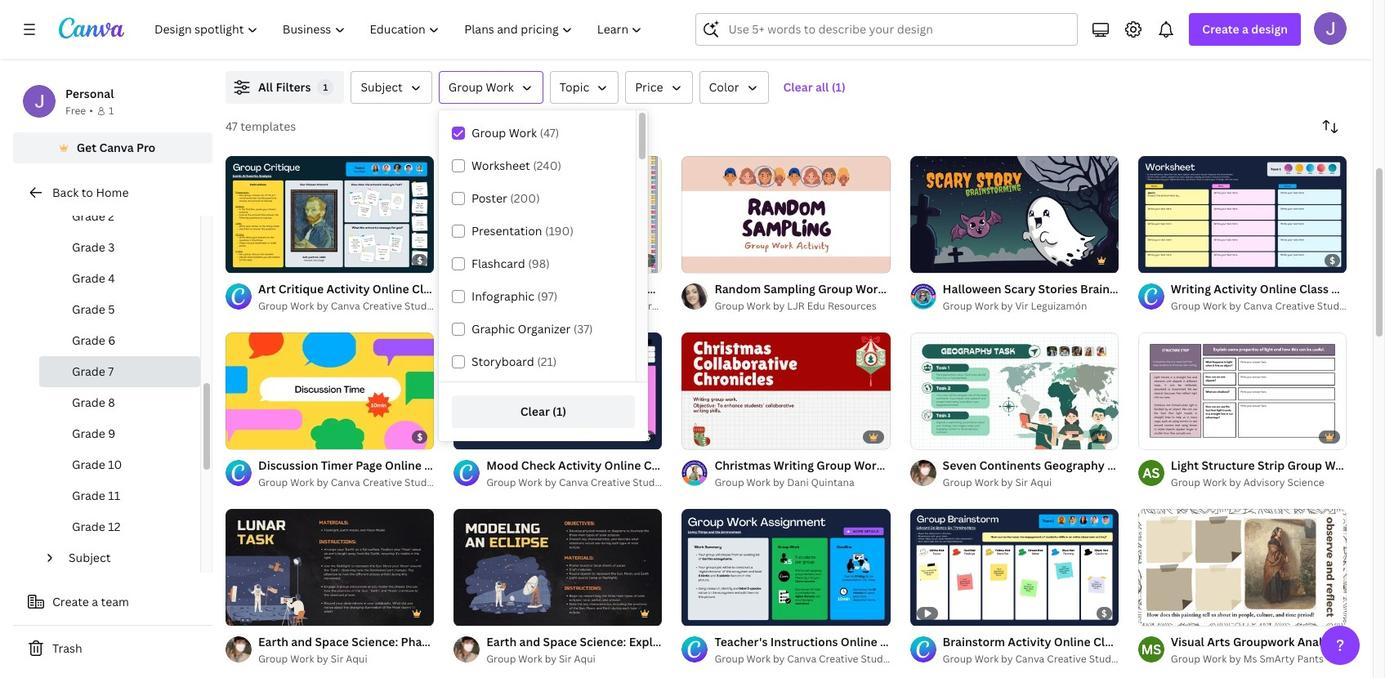Task type: locate. For each thing, give the bounding box(es) containing it.
1 of 4 link for dani
[[682, 332, 891, 450]]

(1) inside button
[[553, 404, 567, 419]]

lesson inside symbiotic relationships lesson by canva creative studio
[[856, 36, 889, 50]]

0 horizontal spatial edu
[[808, 299, 826, 313]]

group work by ms smarty pants link
[[1172, 651, 1348, 668]]

clear down '(21)'
[[521, 404, 550, 419]]

2 grade from the top
[[72, 240, 105, 255]]

in
[[1146, 281, 1157, 297]]

lesson down plant
[[557, 36, 590, 50]]

christmas writing group work in red and green illustrative style image
[[682, 332, 891, 450]]

topic button
[[550, 71, 619, 104]]

1 vertical spatial ljr
[[788, 299, 805, 313]]

grade left 9
[[72, 426, 105, 442]]

3 lesson by canva creative studio link from the left
[[856, 35, 1102, 52]]

symbiotic relationships lesson by canva creative studio
[[856, 18, 1010, 50]]

1 of 4 for group work by dani quintana
[[694, 430, 717, 442]]

lesson by canva creative studio link down relationships
[[856, 35, 1102, 52]]

3
[[108, 240, 115, 255], [940, 253, 945, 266], [940, 430, 945, 442], [255, 606, 261, 619]]

clear left all
[[784, 79, 813, 95]]

creative down the solar system link
[[340, 36, 379, 50]]

0 vertical spatial 1 of 3 link
[[911, 156, 1119, 273]]

symbiotic
[[856, 18, 912, 34]]

1
[[323, 81, 328, 93], [109, 104, 114, 118], [237, 253, 242, 266], [694, 253, 698, 266], [922, 253, 927, 266], [694, 430, 698, 442], [922, 430, 927, 442], [237, 606, 242, 619], [465, 606, 470, 619]]

studio down the solar system link
[[382, 36, 413, 50]]

grade 12
[[72, 519, 121, 535]]

advisory
[[1244, 476, 1286, 490]]

2 horizontal spatial sir
[[1016, 476, 1029, 490]]

1 horizontal spatial aqui
[[574, 652, 596, 666]]

1 vertical spatial a
[[92, 594, 98, 610]]

grade for grade 12
[[72, 519, 105, 535]]

by inside discussion timer page online class group work group work by canva creative studio
[[317, 476, 329, 490]]

canva inside the "the solar system lesson by canva creative studio"
[[308, 36, 337, 50]]

creative down 'mood check activity online class group work' link
[[591, 476, 631, 490]]

2 vertical spatial 1 of 3
[[237, 606, 261, 619]]

1 of 3 link for group work by sir aqui link corresponding to discussion timer page online class group work
[[226, 509, 434, 626]]

work inside 'writing activity online class group wo group work by canva creative studio'
[[1204, 299, 1228, 313]]

by inside halloween scary stories brainstorm in multicolor comic style group work by vir leguizamón
[[1002, 299, 1013, 313]]

0 vertical spatial ljr
[[1204, 36, 1222, 50]]

1 vertical spatial 4
[[712, 430, 717, 442]]

4 grade from the top
[[72, 302, 105, 317]]

grade left 8
[[72, 395, 105, 410]]

canva down style
[[1244, 299, 1274, 313]]

group work by sir aqui link
[[943, 475, 1119, 491], [258, 651, 434, 668], [487, 651, 663, 668]]

studio inside symbiotic relationships lesson by canva creative studio
[[979, 36, 1010, 50]]

1 vertical spatial resources
[[828, 299, 877, 313]]

0 horizontal spatial aqui
[[346, 652, 368, 666]]

lesson down symbiotic
[[856, 36, 889, 50]]

of
[[244, 253, 253, 266], [701, 253, 710, 266], [929, 253, 938, 266], [701, 430, 710, 442], [929, 430, 938, 442], [244, 606, 253, 619], [472, 606, 481, 619]]

subject button down grade 12
[[62, 543, 191, 574]]

storyboard
[[472, 354, 535, 370]]

5 grade from the top
[[72, 333, 105, 348]]

canva down system
[[308, 36, 337, 50]]

stories
[[1039, 281, 1078, 297]]

ms smarty pants image
[[1139, 637, 1165, 663]]

create for create a team
[[52, 594, 89, 610]]

0 horizontal spatial 4
[[108, 271, 115, 286]]

creative down writing activity online class group wo link at the right top of page
[[1276, 299, 1316, 313]]

templates
[[241, 119, 296, 134]]

1 horizontal spatial lesson by canva creative studio link
[[557, 35, 803, 52]]

grade for grade 7
[[72, 364, 105, 379]]

0 horizontal spatial 1 of 4
[[465, 606, 489, 619]]

subject button down top level navigation element
[[351, 71, 432, 104]]

1 vertical spatial edu
[[808, 299, 826, 313]]

1 vertical spatial (1)
[[553, 404, 567, 419]]

to
[[81, 185, 93, 200]]

1 horizontal spatial edu
[[1224, 36, 1242, 50]]

11 grade from the top
[[72, 519, 105, 535]]

0 horizontal spatial and
[[589, 18, 610, 34]]

color button
[[700, 71, 769, 104]]

1 of 3 for seven continents geography task science group work in green, yellow, and white clean grid style image
[[922, 430, 945, 442]]

$ up discussion timer page online class group work link
[[417, 431, 423, 443]]

1 vertical spatial 2
[[255, 253, 260, 266]]

online inside discussion timer page online class group work group work by canva creative studio
[[385, 458, 422, 473]]

by inside symbiotic relationships lesson by canva creative studio
[[891, 36, 903, 50]]

systems
[[688, 18, 735, 34]]

1 lesson by canva creative studio link from the left
[[258, 35, 505, 52]]

creative down discussion timer page online class group work link
[[363, 476, 402, 490]]

creative inside art critique activity online class group work group work by canva creative studio
[[363, 299, 402, 313]]

grade left "10"
[[72, 457, 105, 473]]

creative down art critique activity online class group work link
[[363, 299, 402, 313]]

grade left '5'
[[72, 302, 105, 317]]

0 horizontal spatial group work by sir aqui link
[[258, 651, 434, 668]]

studio inside 'writing activity online class group wo group work by canva creative studio'
[[1318, 299, 1349, 313]]

1 for seven continents geography task science group work in green, yellow, and white clean grid style image
[[922, 430, 927, 442]]

clear inside "button"
[[784, 79, 813, 95]]

subject
[[361, 79, 403, 95], [69, 550, 111, 566]]

aqui
[[1031, 476, 1053, 490], [346, 652, 368, 666], [574, 652, 596, 666]]

grade inside 'link'
[[72, 302, 105, 317]]

1 vertical spatial 1 of 4 link
[[454, 509, 663, 626]]

0 vertical spatial create
[[1203, 21, 1240, 37]]

1 and from the left
[[589, 18, 610, 34]]

canva down human
[[607, 36, 636, 50]]

0 horizontal spatial 1 of 4 link
[[454, 509, 663, 626]]

0 vertical spatial edu
[[1224, 36, 1242, 50]]

teacher's instructions online class group work group work by canva creative studio
[[715, 634, 979, 666]]

create down bacteria and viruses image
[[1203, 21, 1240, 37]]

$ up art critique activity online class group work link
[[417, 254, 423, 266]]

$ up 'mood check activity online class group work' link
[[646, 431, 651, 443]]

1 vertical spatial 1 of 3 link
[[911, 332, 1119, 450]]

grade 11 link
[[39, 481, 200, 512]]

and inside bacteria and viruses lesson by ljr edu resources
[[1204, 18, 1225, 34]]

grade down grade 3
[[72, 271, 105, 286]]

(200)
[[510, 191, 540, 206]]

subject down grade 12
[[69, 550, 111, 566]]

a for design
[[1243, 21, 1249, 37]]

activity inside mood check activity online class group work group work by canva creative studio
[[559, 458, 602, 473]]

0 horizontal spatial subject button
[[62, 543, 191, 574]]

grade for grade 8
[[72, 395, 105, 410]]

1 vertical spatial create
[[52, 594, 89, 610]]

create for create a design
[[1203, 21, 1240, 37]]

creative inside discussion timer page online class group work group work by canva creative studio
[[363, 476, 402, 490]]

1 vertical spatial clear
[[521, 404, 550, 419]]

a left team
[[92, 594, 98, 610]]

creative down brainstorm activity online class group work link
[[1048, 653, 1087, 667]]

online inside teacher's instructions online class group work group work by canva creative studio
[[841, 634, 878, 650]]

and right plant
[[589, 18, 610, 34]]

$ for art critique activity online class group work
[[417, 254, 423, 266]]

by inside mood check activity online class group work group work by canva creative studio
[[545, 476, 557, 490]]

0 horizontal spatial ljr
[[788, 299, 805, 313]]

create inside button
[[52, 594, 89, 610]]

canva down brainstorm activity online class group work link
[[1016, 653, 1045, 667]]

storyboard (21)
[[472, 354, 557, 370]]

and for bacteria
[[1204, 18, 1225, 34]]

symbiotic relationships link
[[856, 17, 1102, 35]]

2 horizontal spatial aqui
[[1031, 476, 1053, 490]]

2 vertical spatial 4
[[484, 606, 489, 619]]

group work by sir aqui
[[943, 476, 1053, 490], [258, 652, 368, 666], [487, 652, 596, 666]]

sir for discussion timer page online class group work
[[331, 652, 344, 666]]

lesson by canva creative studio link
[[258, 35, 505, 52], [557, 35, 803, 52], [856, 35, 1102, 52]]

grade left 7
[[72, 364, 105, 379]]

$ up brainstorm activity online class group work link
[[1102, 608, 1108, 620]]

0 horizontal spatial subject
[[69, 550, 111, 566]]

1 lesson from the left
[[258, 36, 291, 50]]

grade 8
[[72, 395, 115, 410]]

1 horizontal spatial 2
[[255, 253, 260, 266]]

1 horizontal spatial ljr
[[1204, 36, 1222, 50]]

2 lesson from the left
[[557, 36, 590, 50]]

a left design
[[1243, 21, 1249, 37]]

scary
[[1005, 281, 1036, 297]]

resources inside group work by ljr edu resources 'link'
[[828, 299, 877, 313]]

grade down grade 2
[[72, 240, 105, 255]]

studio down teacher's instructions online class group work link
[[861, 652, 892, 666]]

2 horizontal spatial group work by sir aqui link
[[943, 475, 1119, 491]]

$ for mood check activity online class group work
[[646, 431, 651, 443]]

art critique activity online class group work link
[[258, 280, 510, 298]]

grade for grade 9
[[72, 426, 105, 442]]

1 of 3
[[922, 253, 945, 266], [922, 430, 945, 442], [237, 606, 261, 619]]

create inside dropdown button
[[1203, 21, 1240, 37]]

the solar system link
[[258, 17, 505, 35]]

lesson down bacteria
[[1155, 36, 1188, 50]]

1 horizontal spatial group work by sir aqui
[[487, 652, 596, 666]]

4 lesson from the left
[[1155, 36, 1188, 50]]

by inside brainstorm activity online class group work group work by canva creative studio
[[1002, 653, 1013, 667]]

and
[[589, 18, 610, 34], [1204, 18, 1225, 34]]

0 horizontal spatial create
[[52, 594, 89, 610]]

1 grade from the top
[[72, 209, 105, 224]]

2
[[108, 209, 114, 224], [255, 253, 260, 266]]

0 horizontal spatial group work by sir aqui
[[258, 652, 368, 666]]

discussion timer page online class group work group work by canva creative studio
[[258, 458, 523, 490]]

creative down teacher's instructions online class group work link
[[819, 652, 859, 666]]

create left team
[[52, 594, 89, 610]]

work inside halloween scary stories brainstorm in multicolor comic style group work by vir leguizamón
[[975, 299, 999, 313]]

create a design
[[1203, 21, 1289, 37]]

clear inside button
[[521, 404, 550, 419]]

group work by sir aqui link for discussion timer page online class group work
[[258, 651, 434, 668]]

0 vertical spatial subject
[[361, 79, 403, 95]]

advisory science image
[[1139, 460, 1165, 486]]

canva down relationships
[[905, 36, 935, 50]]

seven continents geography task science group work in green, yellow, and white clean grid style image
[[911, 332, 1119, 450]]

aqui for discussion timer page online class group work
[[346, 652, 368, 666]]

canva left pro
[[99, 140, 134, 155]]

resources inside bacteria and viruses lesson by ljr edu resources
[[1245, 36, 1294, 50]]

creative down relationships
[[937, 36, 977, 50]]

2 vertical spatial 1 of 3 link
[[226, 509, 434, 626]]

0 vertical spatial a
[[1243, 21, 1249, 37]]

lesson by ljr edu resources link
[[1155, 35, 1386, 52]]

1 for art critique activity online class group work image
[[237, 253, 242, 266]]

0 horizontal spatial brainstorm
[[943, 635, 1006, 650]]

0 vertical spatial resources
[[1245, 36, 1294, 50]]

1 of 4 link for sir
[[454, 509, 663, 626]]

0 horizontal spatial resources
[[828, 299, 877, 313]]

studio inside the "the solar system lesson by canva creative studio"
[[382, 36, 413, 50]]

art critique activity online class group work image
[[226, 156, 434, 273]]

a for team
[[92, 594, 98, 610]]

writing activity online class group work image
[[1139, 156, 1348, 273]]

group inside 'link'
[[715, 299, 745, 313]]

6 grade from the top
[[72, 364, 105, 379]]

0 horizontal spatial sir
[[331, 652, 344, 666]]

canva inside plant and human body systems lesson by canva creative studio
[[607, 36, 636, 50]]

1 vertical spatial 12
[[108, 519, 121, 535]]

0 vertical spatial 2
[[108, 209, 114, 224]]

2 and from the left
[[1204, 18, 1225, 34]]

a inside dropdown button
[[1243, 21, 1249, 37]]

group work by dani quintana
[[715, 476, 855, 490]]

lesson down the
[[258, 36, 291, 50]]

work inside 'link'
[[747, 299, 771, 313]]

0 horizontal spatial 2
[[108, 209, 114, 224]]

0 vertical spatial 1 of 4 link
[[682, 332, 891, 450]]

sir for mood check activity online class group work
[[559, 652, 572, 666]]

creative inside symbiotic relationships lesson by canva creative studio
[[937, 36, 977, 50]]

$ for writing activity online class group wo
[[1331, 254, 1336, 266]]

studio down symbiotic relationships link
[[979, 36, 1010, 50]]

halloween scary stories brainstorm in multicolor comic style group work by vir leguizamón
[[943, 281, 1287, 313]]

a
[[1243, 21, 1249, 37], [92, 594, 98, 610]]

(1) right all
[[832, 79, 846, 95]]

online inside brainstorm activity online class group work group work by canva creative studio
[[1055, 635, 1091, 650]]

grade left 11
[[72, 488, 105, 504]]

filters
[[276, 79, 311, 95]]

poster (200)
[[472, 191, 540, 206]]

create a team button
[[13, 586, 213, 619]]

personal
[[65, 86, 114, 101]]

studio down brainstorm activity online class group work link
[[1090, 653, 1121, 667]]

trash link
[[13, 633, 213, 666]]

subject right 1 filter options selected element
[[361, 79, 403, 95]]

0 horizontal spatial lesson by canva creative studio link
[[258, 35, 505, 52]]

teacher's
[[715, 634, 768, 650]]

group work by yun: laboratorio creativo
[[487, 299, 682, 313]]

1 horizontal spatial brainstorm
[[1081, 281, 1143, 297]]

0 vertical spatial brainstorm
[[1081, 281, 1143, 297]]

1 horizontal spatial sir
[[559, 652, 572, 666]]

0 horizontal spatial clear
[[521, 404, 550, 419]]

studio down 'mood check activity online class group work' link
[[633, 476, 664, 490]]

9
[[108, 426, 116, 442]]

creative
[[340, 36, 379, 50], [639, 36, 678, 50], [937, 36, 977, 50], [363, 299, 402, 313], [1276, 299, 1316, 313], [363, 476, 402, 490], [591, 476, 631, 490], [819, 652, 859, 666], [1048, 653, 1087, 667]]

studio down systems
[[681, 36, 712, 50]]

studio down writing activity online class group wo link at the right top of page
[[1318, 299, 1349, 313]]

0 horizontal spatial a
[[92, 594, 98, 610]]

2 horizontal spatial lesson by canva creative studio link
[[856, 35, 1102, 52]]

group work by ljr edu resources link
[[715, 298, 891, 315]]

group work by ljr edu resources
[[715, 299, 877, 313]]

studio down discussion timer page online class group work link
[[405, 476, 436, 490]]

trash
[[52, 641, 82, 657]]

12
[[712, 253, 722, 266], [108, 519, 121, 535]]

of for "earth and space science: exploring solar eclipses group work in dark gray and yellow illustrative style" image
[[472, 606, 481, 619]]

activity inside art critique activity online class group work group work by canva creative studio
[[327, 281, 370, 297]]

2 horizontal spatial 4
[[712, 430, 717, 442]]

8 grade from the top
[[72, 426, 105, 442]]

1 horizontal spatial (1)
[[832, 79, 846, 95]]

a inside button
[[92, 594, 98, 610]]

3 grade from the top
[[72, 271, 105, 286]]

1 horizontal spatial group work by sir aqui link
[[487, 651, 663, 668]]

1 of 3 for halloween scary stories brainstorm in multicolor comic style image
[[922, 253, 945, 266]]

1 vertical spatial 1 of 3
[[922, 430, 945, 442]]

mood check activity online class group work image
[[454, 332, 663, 450]]

2 up art
[[255, 253, 260, 266]]

3 lesson from the left
[[856, 36, 889, 50]]

1 horizontal spatial 4
[[484, 606, 489, 619]]

1 for random sampling group work math activity in brown illustrative style image
[[694, 253, 698, 266]]

grade 3
[[72, 240, 115, 255]]

writing activity online class group wo link
[[1172, 280, 1386, 298]]

earth and space science: phases of the moon group work in dark gray, yellow, and orange illustrative style image
[[226, 509, 434, 626]]

by inside art critique activity online class group work group work by canva creative studio
[[317, 299, 329, 313]]

group work by canva creative studio link for mood
[[487, 475, 664, 491]]

clear for clear (1)
[[521, 404, 550, 419]]

9 grade from the top
[[72, 457, 105, 473]]

lesson by canva creative studio link down system
[[258, 35, 505, 52]]

writing
[[1172, 281, 1212, 297]]

None search field
[[696, 13, 1079, 46]]

studio inside teacher's instructions online class group work group work by canva creative studio
[[861, 652, 892, 666]]

grade
[[72, 209, 105, 224], [72, 240, 105, 255], [72, 271, 105, 286], [72, 302, 105, 317], [72, 333, 105, 348], [72, 364, 105, 379], [72, 395, 105, 410], [72, 426, 105, 442], [72, 457, 105, 473], [72, 488, 105, 504], [72, 519, 105, 535]]

resources
[[1245, 36, 1294, 50], [828, 299, 877, 313]]

1 horizontal spatial clear
[[784, 79, 813, 95]]

and left viruses
[[1204, 18, 1225, 34]]

edu inside bacteria and viruses lesson by ljr edu resources
[[1224, 36, 1242, 50]]

1 horizontal spatial resources
[[1245, 36, 1294, 50]]

1 horizontal spatial create
[[1203, 21, 1240, 37]]

(1)
[[832, 79, 846, 95], [553, 404, 567, 419]]

lesson by canva creative studio link for plant and human body systems
[[557, 35, 803, 52]]

of for art critique activity online class group work image
[[244, 253, 253, 266]]

and inside plant and human body systems lesson by canva creative studio
[[589, 18, 610, 34]]

subject button
[[351, 71, 432, 104], [62, 543, 191, 574]]

1 horizontal spatial 1 of 4
[[694, 430, 717, 442]]

(1) down '(21)'
[[553, 404, 567, 419]]

canva down timer
[[331, 476, 360, 490]]

0 vertical spatial 12
[[712, 253, 722, 266]]

design
[[1252, 21, 1289, 37]]

canva down 'mood check activity online class group work' link
[[559, 476, 589, 490]]

1 of 4 link
[[682, 332, 891, 450], [454, 509, 663, 626]]

2 lesson by canva creative studio link from the left
[[557, 35, 803, 52]]

0 vertical spatial clear
[[784, 79, 813, 95]]

canva down art critique activity online class group work link
[[331, 299, 360, 313]]

canva inside discussion timer page online class group work group work by canva creative studio
[[331, 476, 360, 490]]

page
[[356, 458, 382, 473]]

0 vertical spatial 1 of 4
[[694, 430, 717, 442]]

$ for discussion timer page online class group work
[[417, 431, 423, 443]]

class inside art critique activity online class group work group work by canva creative studio
[[412, 281, 442, 297]]

lesson by canva creative studio link down body
[[557, 35, 803, 52]]

grade down to
[[72, 209, 105, 224]]

10 grade from the top
[[72, 488, 105, 504]]

2 down 'home'
[[108, 209, 114, 224]]

0 vertical spatial (1)
[[832, 79, 846, 95]]

lesson by canva creative studio link for the solar system
[[258, 35, 505, 52]]

brainstorm
[[1081, 281, 1143, 297], [943, 635, 1006, 650]]

halloween scary stories brainstorm in multicolor comic style image
[[911, 156, 1119, 273]]

activity
[[327, 281, 370, 297], [1214, 281, 1258, 297], [559, 458, 602, 473], [1008, 635, 1052, 650]]

grade left 6
[[72, 333, 105, 348]]

clear (1)
[[521, 404, 567, 419]]

class inside 'writing activity online class group wo group work by canva creative studio'
[[1300, 281, 1329, 297]]

all
[[258, 79, 273, 95]]

$ up writing activity online class group wo link at the right top of page
[[1331, 254, 1336, 266]]

dani
[[788, 476, 809, 490]]

the solar system lesson by canva creative studio
[[258, 18, 413, 50]]

teacher's instructions online class group work image
[[682, 509, 891, 626]]

discussion timer page online class group work image
[[226, 332, 434, 450]]

brainstorm inside brainstorm activity online class group work group work by canva creative studio
[[943, 635, 1006, 650]]

0 vertical spatial 4
[[108, 271, 115, 286]]

1 vertical spatial 1 of 4
[[465, 606, 489, 619]]

aqui for mood check activity online class group work
[[574, 652, 596, 666]]

canva down instructions
[[788, 652, 817, 666]]

dna and its benefits digital collaborative document in colorful retro style image
[[454, 156, 663, 273]]

studio down art critique activity online class group work link
[[405, 299, 436, 313]]

11
[[108, 488, 120, 504]]

infographic (97)
[[472, 289, 558, 304]]

0 vertical spatial 1 of 3
[[922, 253, 945, 266]]

grade down grade 11
[[72, 519, 105, 535]]

0 vertical spatial subject button
[[351, 71, 432, 104]]

1 vertical spatial brainstorm
[[943, 635, 1006, 650]]

$
[[417, 254, 423, 266], [1331, 254, 1336, 266], [417, 431, 423, 443], [646, 431, 651, 443], [1102, 608, 1108, 620]]

1 horizontal spatial a
[[1243, 21, 1249, 37]]

1 horizontal spatial and
[[1204, 18, 1225, 34]]

grade for grade 2
[[72, 209, 105, 224]]

creative inside mood check activity online class group work group work by canva creative studio
[[591, 476, 631, 490]]

yun:
[[559, 299, 583, 313]]

studio inside mood check activity online class group work group work by canva creative studio
[[633, 476, 664, 490]]

group inside 'link'
[[1172, 652, 1201, 666]]

grade for grade 3
[[72, 240, 105, 255]]

1 horizontal spatial 1 of 4 link
[[682, 332, 891, 450]]

7 grade from the top
[[72, 395, 105, 410]]

creative down body
[[639, 36, 678, 50]]

pants
[[1298, 652, 1325, 666]]

graphic organizer (37)
[[472, 321, 593, 337]]

(190)
[[545, 223, 574, 239]]

group work by canva creative studio link for art
[[258, 298, 436, 315]]

free •
[[65, 104, 93, 118]]

visual arts groupwork analysis in brown beige sticky note style image
[[1139, 509, 1348, 626]]

0 horizontal spatial (1)
[[553, 404, 567, 419]]

grade 6
[[72, 333, 116, 348]]

0 horizontal spatial 12
[[108, 519, 121, 535]]

grade 11
[[72, 488, 120, 504]]



Task type: vqa. For each thing, say whether or not it's contained in the screenshot.


Task type: describe. For each thing, give the bounding box(es) containing it.
3 for halloween scary stories brainstorm in multicolor comic style image
[[940, 253, 945, 266]]

lesson inside bacteria and viruses lesson by ljr edu resources
[[1155, 36, 1188, 50]]

1 of 2 link
[[226, 156, 434, 273]]

3 for seven continents geography task science group work in green, yellow, and white clean grid style image
[[940, 430, 945, 442]]

body
[[656, 18, 685, 34]]

ms smarty pants element
[[1139, 637, 1165, 663]]

worksheet (240)
[[472, 158, 562, 173]]

class inside teacher's instructions online class group work group work by canva creative studio
[[881, 634, 910, 650]]

canva inside teacher's instructions online class group work group work by canva creative studio
[[788, 652, 817, 666]]

work inside button
[[486, 79, 514, 95]]

plant and human body systems link
[[557, 17, 803, 35]]

get
[[77, 140, 97, 155]]

writing activity online class group wo group work by canva creative studio
[[1172, 281, 1386, 313]]

group inside button
[[449, 79, 483, 95]]

jacob simon image
[[1315, 12, 1348, 45]]

ljr inside 'link'
[[788, 299, 805, 313]]

graphic
[[472, 321, 515, 337]]

1 of 3 for earth and space science: phases of the moon group work in dark gray, yellow, and orange illustrative style image
[[237, 606, 261, 619]]

group work by canva creative studio link for writing
[[1172, 298, 1349, 315]]

(47)
[[540, 125, 560, 141]]

(1) inside "button"
[[832, 79, 846, 95]]

work inside 'link'
[[1204, 652, 1228, 666]]

of for random sampling group work math activity in brown illustrative style image
[[701, 253, 710, 266]]

grade 6 link
[[39, 325, 200, 356]]

47
[[226, 119, 238, 134]]

random sampling group work math activity in brown illustrative style image
[[682, 156, 891, 273]]

timer
[[321, 458, 353, 473]]

(37)
[[574, 321, 593, 337]]

create a team
[[52, 594, 129, 610]]

group work by canva creative studio link for discussion
[[258, 475, 436, 491]]

grade for grade 4
[[72, 271, 105, 286]]

1 of 3 link for the rightmost group work by sir aqui link
[[911, 332, 1119, 450]]

mood
[[487, 458, 519, 473]]

all filters
[[258, 79, 311, 95]]

lesson inside plant and human body systems lesson by canva creative studio
[[557, 36, 590, 50]]

solar
[[282, 18, 311, 34]]

1 horizontal spatial 12
[[712, 253, 722, 266]]

canva inside mood check activity online class group work group work by canva creative studio
[[559, 476, 589, 490]]

by inside 'link'
[[1230, 652, 1242, 666]]

6
[[108, 333, 116, 348]]

•
[[89, 104, 93, 118]]

class inside mood check activity online class group work group work by canva creative studio
[[644, 458, 673, 473]]

infographic
[[472, 289, 535, 304]]

by inside 'link'
[[773, 299, 785, 313]]

1 horizontal spatial subject
[[361, 79, 403, 95]]

1 of 2
[[237, 253, 260, 266]]

activity inside brainstorm activity online class group work group work by canva creative studio
[[1008, 635, 1052, 650]]

grade 7
[[72, 364, 114, 379]]

clear all (1)
[[784, 79, 846, 95]]

brainstorm activity online class group work link
[[943, 634, 1192, 652]]

10
[[108, 457, 122, 473]]

studio inside plant and human body systems lesson by canva creative studio
[[681, 36, 712, 50]]

grade 4 link
[[39, 263, 200, 294]]

canva inside button
[[99, 140, 134, 155]]

group inside halloween scary stories brainstorm in multicolor comic style group work by vir leguizamón
[[943, 299, 973, 313]]

online inside 'writing activity online class group wo group work by canva creative studio'
[[1261, 281, 1297, 297]]

system
[[313, 18, 355, 34]]

topic
[[560, 79, 590, 95]]

1 vertical spatial subject
[[69, 550, 111, 566]]

1 for halloween scary stories brainstorm in multicolor comic style image
[[922, 253, 927, 266]]

studio inside brainstorm activity online class group work group work by canva creative studio
[[1090, 653, 1121, 667]]

brainstorm inside halloween scary stories brainstorm in multicolor comic style group work by vir leguizamón
[[1081, 281, 1143, 297]]

(21)
[[537, 354, 557, 370]]

advisory science element
[[1139, 460, 1165, 486]]

presentation (190)
[[472, 223, 574, 239]]

1 for christmas writing group work in red and green illustrative style image
[[694, 430, 698, 442]]

1 of 3 link for group work by vir leguizamón link
[[911, 156, 1119, 273]]

grade 4
[[72, 271, 115, 286]]

of for earth and space science: phases of the moon group work in dark gray, yellow, and orange illustrative style image
[[244, 606, 253, 619]]

1 of 12
[[694, 253, 722, 266]]

$ for brainstorm activity online class group work
[[1102, 608, 1108, 620]]

light structure strip group work in purple and white simple style image
[[1139, 332, 1348, 450]]

style
[[1258, 281, 1287, 297]]

clear for clear all (1)
[[784, 79, 813, 95]]

grade for grade 10
[[72, 457, 105, 473]]

4 for group work by dani quintana
[[712, 430, 717, 442]]

group work by canva creative studio link for teacher's
[[715, 651, 892, 668]]

group work by sir aqui for mood check activity online class group work
[[487, 652, 596, 666]]

back to home link
[[13, 177, 213, 209]]

art
[[258, 281, 276, 297]]

1 of 4 for group work by sir aqui
[[465, 606, 489, 619]]

grade for grade 5
[[72, 302, 105, 317]]

plant and human body systems lesson by canva creative studio
[[557, 18, 735, 50]]

group work by ms smarty pants
[[1172, 652, 1325, 666]]

class inside discussion timer page online class group work group work by canva creative studio
[[425, 458, 454, 473]]

group work by yun: laboratorio creativo link
[[487, 298, 682, 315]]

1 vertical spatial subject button
[[62, 543, 191, 574]]

activity inside 'writing activity online class group wo group work by canva creative studio'
[[1214, 281, 1258, 297]]

by inside 'writing activity online class group wo group work by canva creative studio'
[[1230, 299, 1242, 313]]

canva inside art critique activity online class group work group work by canva creative studio
[[331, 299, 360, 313]]

1 for "earth and space science: exploring solar eclipses group work in dark gray and yellow illustrative style" image
[[465, 606, 470, 619]]

comic
[[1220, 281, 1255, 297]]

grade 2
[[72, 209, 114, 224]]

grade 12 link
[[39, 512, 200, 543]]

group work by canva creative studio link for brainstorm
[[943, 652, 1121, 668]]

bacteria and viruses image
[[1122, 0, 1386, 11]]

edu inside 'link'
[[808, 299, 826, 313]]

worksheet
[[472, 158, 530, 173]]

top level navigation element
[[144, 13, 657, 46]]

get canva pro button
[[13, 132, 213, 164]]

grade for grade 6
[[72, 333, 105, 348]]

2 horizontal spatial group work by sir aqui
[[943, 476, 1053, 490]]

creative inside teacher's instructions online class group work group work by canva creative studio
[[819, 652, 859, 666]]

and for plant
[[589, 18, 610, 34]]

ljr inside bacteria and viruses lesson by ljr edu resources
[[1204, 36, 1222, 50]]

class inside brainstorm activity online class group work group work by canva creative studio
[[1094, 635, 1123, 650]]

grade 5
[[72, 302, 115, 317]]

clear (1) button
[[452, 396, 635, 428]]

by inside plant and human body systems lesson by canva creative studio
[[593, 36, 604, 50]]

ms
[[1244, 652, 1258, 666]]

creativo
[[643, 299, 682, 313]]

flashcard
[[472, 256, 526, 271]]

group work
[[449, 79, 514, 95]]

grade 9 link
[[39, 419, 200, 450]]

grade 5 link
[[39, 294, 200, 325]]

4 for group work by sir aqui
[[484, 606, 489, 619]]

8
[[108, 395, 115, 410]]

3 for earth and space science: phases of the moon group work in dark gray, yellow, and orange illustrative style image
[[255, 606, 261, 619]]

flashcard (98)
[[472, 256, 550, 271]]

poster
[[472, 191, 508, 206]]

canva inside symbiotic relationships lesson by canva creative studio
[[905, 36, 935, 50]]

canva inside 'writing activity online class group wo group work by canva creative studio'
[[1244, 299, 1274, 313]]

human
[[613, 18, 653, 34]]

2 inside '1 of 2' link
[[255, 253, 260, 266]]

by inside bacteria and viruses lesson by ljr edu resources
[[1190, 36, 1202, 50]]

lesson inside the "the solar system lesson by canva creative studio"
[[258, 36, 291, 50]]

of for seven continents geography task science group work in green, yellow, and white clean grid style image
[[929, 430, 938, 442]]

wo
[[1370, 281, 1386, 297]]

clear all (1) button
[[776, 71, 854, 104]]

creative inside plant and human body systems lesson by canva creative studio
[[639, 36, 678, 50]]

teacher's instructions online class group work link
[[715, 633, 979, 651]]

grade 10 link
[[39, 450, 200, 481]]

check
[[522, 458, 556, 473]]

studio inside art critique activity online class group work group work by canva creative studio
[[405, 299, 436, 313]]

pro
[[137, 140, 156, 155]]

Sort by button
[[1315, 110, 1348, 143]]

mood check activity online class group work link
[[487, 457, 742, 475]]

the
[[258, 18, 279, 34]]

group work (47)
[[472, 125, 560, 141]]

group work button
[[439, 71, 544, 104]]

Search search field
[[729, 14, 1068, 45]]

team
[[101, 594, 129, 610]]

creative inside the "the solar system lesson by canva creative studio"
[[340, 36, 379, 50]]

(240)
[[533, 158, 562, 173]]

online inside mood check activity online class group work group work by canva creative studio
[[605, 458, 641, 473]]

price
[[635, 79, 664, 95]]

studio inside discussion timer page online class group work group work by canva creative studio
[[405, 476, 436, 490]]

bacteria
[[1155, 18, 1201, 34]]

leguizamón
[[1031, 299, 1088, 313]]

creative inside brainstorm activity online class group work group work by canva creative studio
[[1048, 653, 1087, 667]]

multicolor
[[1159, 281, 1217, 297]]

group work by dani quintana link
[[715, 475, 891, 491]]

by inside teacher's instructions online class group work group work by canva creative studio
[[773, 652, 785, 666]]

ms link
[[1139, 637, 1165, 663]]

grade 10
[[72, 457, 122, 473]]

by inside the "the solar system lesson by canva creative studio"
[[294, 36, 306, 50]]

critique
[[279, 281, 324, 297]]

group work by sir aqui link for mood check activity online class group work
[[487, 651, 663, 668]]

canva inside brainstorm activity online class group work group work by canva creative studio
[[1016, 653, 1045, 667]]

2 inside grade 2 link
[[108, 209, 114, 224]]

creative inside 'writing activity online class group wo group work by canva creative studio'
[[1276, 299, 1316, 313]]

earth and space science: exploring solar eclipses group work in dark gray and yellow illustrative style image
[[454, 509, 663, 626]]

bacteria and viruses link
[[1155, 17, 1386, 35]]

lesson by canva creative studio link for symbiotic relationships
[[856, 35, 1102, 52]]

quintana
[[812, 476, 855, 490]]

5
[[108, 302, 115, 317]]

online inside art critique activity online class group work group work by canva creative studio
[[373, 281, 409, 297]]

of for christmas writing group work in red and green illustrative style image
[[701, 430, 710, 442]]

1 for earth and space science: phases of the moon group work in dark gray, yellow, and orange illustrative style image
[[237, 606, 242, 619]]

instructions
[[771, 634, 838, 650]]

1 horizontal spatial subject button
[[351, 71, 432, 104]]

halloween
[[943, 281, 1002, 297]]

of for halloween scary stories brainstorm in multicolor comic style image
[[929, 253, 938, 266]]

discussion timer page online class group work link
[[258, 457, 523, 475]]

group work by sir aqui for discussion timer page online class group work
[[258, 652, 368, 666]]

brainstorm activity online class group work group work by canva creative studio
[[943, 635, 1192, 667]]

grade for grade 11
[[72, 488, 105, 504]]

1 filter options selected element
[[318, 79, 334, 96]]



